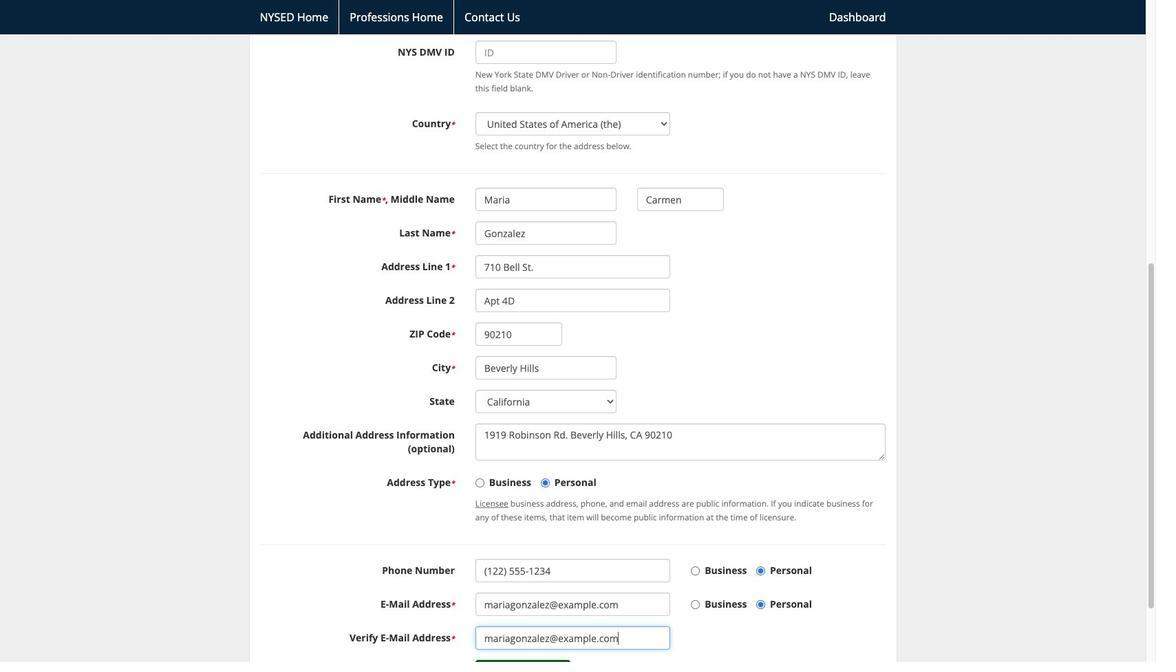 Task type: locate. For each thing, give the bounding box(es) containing it.
Last Name text field
[[476, 222, 617, 245]]

None radio
[[541, 479, 550, 488], [691, 567, 700, 576], [757, 601, 766, 610], [541, 479, 550, 488], [691, 567, 700, 576], [757, 601, 766, 610]]

None radio
[[476, 479, 485, 488], [757, 567, 766, 576], [691, 601, 700, 610], [476, 479, 485, 488], [757, 567, 766, 576], [691, 601, 700, 610]]

Enter phone number (optional) text field
[[476, 560, 671, 583]]

ID text field
[[476, 41, 617, 64]]

Please provide your full address if your address would not fit in the fields above. text field
[[476, 424, 886, 461]]

Please re-enter your e-mail address. text field
[[476, 627, 671, 651]]

City text field
[[476, 357, 617, 380]]

None submit
[[476, 661, 571, 663]]

Middle Name text field
[[637, 188, 725, 211]]



Task type: describe. For each thing, give the bounding box(es) containing it.
First Name text field
[[476, 188, 617, 211]]

Email text field
[[476, 594, 671, 617]]

Address Line 2 text field
[[476, 289, 671, 313]]

ZIP Code text field
[[476, 323, 563, 346]]

MM/DD/YYYY text field
[[476, 0, 617, 6]]

Address Line 1 text field
[[476, 256, 671, 279]]



Task type: vqa. For each thing, say whether or not it's contained in the screenshot.
First Name 'text box'
yes



